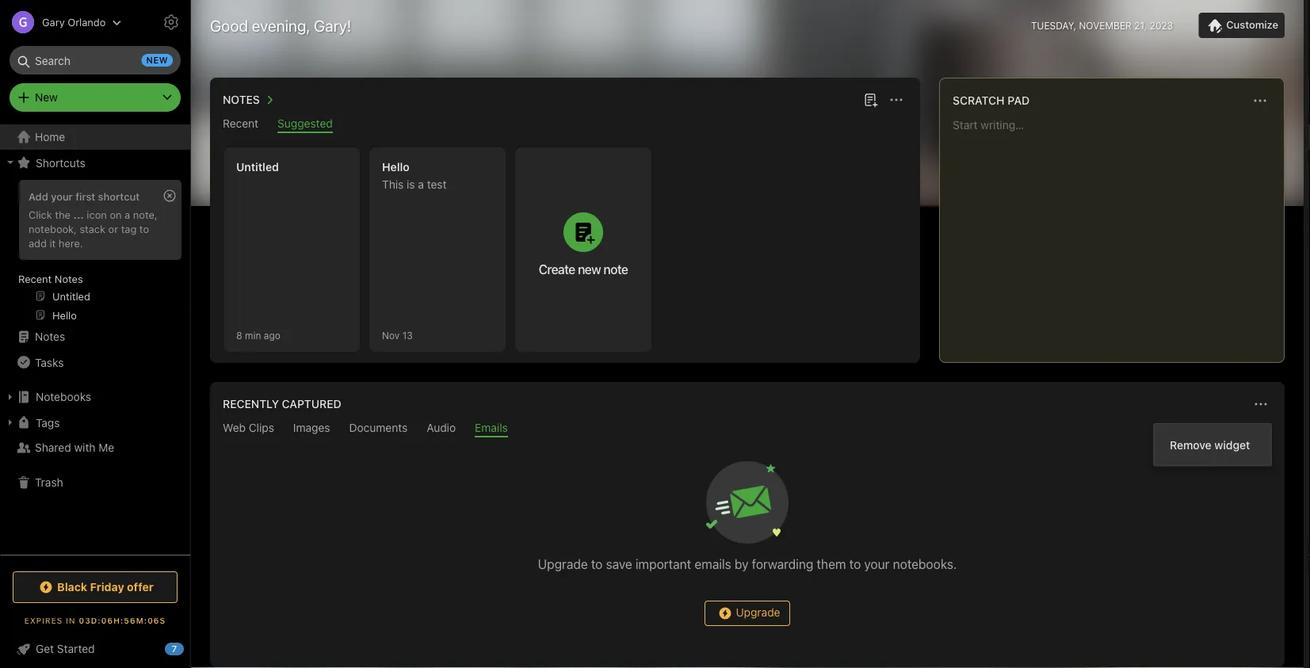 Task type: locate. For each thing, give the bounding box(es) containing it.
group containing add your first shortcut
[[0, 175, 189, 331]]

tab list
[[213, 117, 917, 133], [213, 421, 1282, 438]]

new
[[146, 55, 168, 65], [578, 262, 601, 277]]

0 horizontal spatial upgrade
[[538, 557, 588, 572]]

recent down the add
[[18, 273, 52, 285]]

2 tab list from the top
[[213, 421, 1282, 438]]

Help and Learning task checklist field
[[0, 637, 190, 662]]

1 horizontal spatial your
[[864, 557, 890, 572]]

your
[[51, 190, 73, 202], [864, 557, 890, 572]]

0 horizontal spatial your
[[51, 190, 73, 202]]

new left note
[[578, 262, 601, 277]]

expires
[[24, 616, 63, 625]]

More actions field
[[886, 89, 908, 111], [1249, 90, 1272, 112], [1250, 393, 1272, 415]]

nov
[[382, 330, 400, 341]]

pad
[[1008, 94, 1030, 107]]

home
[[35, 130, 65, 143]]

0 vertical spatial notes
[[223, 93, 260, 106]]

0 horizontal spatial a
[[125, 208, 130, 220]]

tab list containing web clips
[[213, 421, 1282, 438]]

click
[[29, 208, 52, 220]]

notes up tasks
[[35, 330, 65, 343]]

0 vertical spatial tab list
[[213, 117, 917, 133]]

expires in 03d:06h:56m:06s
[[24, 616, 166, 625]]

Search text field
[[21, 46, 170, 75]]

upgrade down upgrade to save important emails by forwarding them to your notebooks.
[[736, 606, 781, 619]]

1 horizontal spatial a
[[418, 178, 424, 191]]

get started
[[36, 643, 95, 656]]

1 horizontal spatial recent
[[223, 117, 259, 130]]

customize
[[1227, 19, 1279, 31]]

1 horizontal spatial new
[[578, 262, 601, 277]]

black friday offer button
[[13, 572, 178, 603]]

0 vertical spatial recent
[[223, 117, 259, 130]]

upgrade for upgrade
[[736, 606, 781, 619]]

notes
[[223, 93, 260, 106], [55, 273, 83, 285], [35, 330, 65, 343]]

tuesday,
[[1031, 20, 1077, 31]]

1 vertical spatial notes
[[55, 273, 83, 285]]

trash
[[35, 476, 63, 489]]

emails
[[475, 421, 508, 434]]

widget
[[1215, 438, 1251, 452]]

your inside emails tab panel
[[864, 557, 890, 572]]

0 vertical spatial new
[[146, 55, 168, 65]]

gary
[[42, 16, 65, 28]]

to inside icon on a note, notebook, stack or tag to add it here.
[[139, 223, 149, 235]]

upgrade left save
[[538, 557, 588, 572]]

1 vertical spatial recent
[[18, 273, 52, 285]]

to
[[139, 223, 149, 235], [591, 557, 603, 572], [850, 557, 861, 572]]

icon
[[87, 208, 107, 220]]

1 vertical spatial more actions image
[[1252, 395, 1271, 414]]

0 horizontal spatial new
[[146, 55, 168, 65]]

to left save
[[591, 557, 603, 572]]

a right the "on"
[[125, 208, 130, 220]]

tab list containing recent
[[213, 117, 917, 133]]

friday
[[90, 581, 124, 594]]

7
[[172, 644, 177, 654]]

remove widget
[[1170, 438, 1251, 452]]

2023
[[1150, 20, 1174, 31]]

1 vertical spatial a
[[125, 208, 130, 220]]

Start writing… text field
[[953, 118, 1284, 350]]

in
[[66, 616, 76, 625]]

min
[[245, 330, 261, 341]]

tag
[[121, 223, 137, 235]]

notebooks
[[36, 390, 91, 404]]

good evening, gary!
[[210, 16, 352, 34]]

more actions image down customize
[[1251, 91, 1270, 110]]

notes down here.
[[55, 273, 83, 285]]

web clips
[[223, 421, 274, 434]]

2 horizontal spatial to
[[850, 557, 861, 572]]

captured
[[282, 398, 341, 411]]

to for save
[[850, 557, 861, 572]]

0 vertical spatial a
[[418, 178, 424, 191]]

a right is
[[418, 178, 424, 191]]

recent
[[223, 117, 259, 130], [18, 273, 52, 285]]

new down 'settings' icon
[[146, 55, 168, 65]]

recent for recent
[[223, 117, 259, 130]]

recent inside tab list
[[223, 117, 259, 130]]

the
[[55, 208, 70, 220]]

1 vertical spatial your
[[864, 557, 890, 572]]

1 tab list from the top
[[213, 117, 917, 133]]

on
[[110, 208, 122, 220]]

recently
[[223, 398, 279, 411]]

0 vertical spatial more actions image
[[1251, 91, 1270, 110]]

0 vertical spatial upgrade
[[538, 557, 588, 572]]

click the ...
[[29, 208, 84, 220]]

more actions field for recently captured
[[1250, 393, 1272, 415]]

to right them
[[850, 557, 861, 572]]

group
[[0, 175, 189, 331]]

21,
[[1135, 20, 1147, 31]]

images
[[293, 421, 330, 434]]

recent tab
[[223, 117, 259, 133]]

customize button
[[1199, 13, 1285, 38]]

tuesday, november 21, 2023
[[1031, 20, 1174, 31]]

recent down notes button
[[223, 117, 259, 130]]

1 vertical spatial tab list
[[213, 421, 1282, 438]]

0 horizontal spatial recent
[[18, 273, 52, 285]]

more actions image
[[887, 90, 906, 109]]

notebook,
[[29, 223, 77, 235]]

tasks
[[35, 356, 64, 369]]

tree
[[0, 124, 190, 554]]

upgrade inside upgrade 'button'
[[736, 606, 781, 619]]

shared with me
[[35, 441, 114, 454]]

your inside group
[[51, 190, 73, 202]]

your up the
[[51, 190, 73, 202]]

upgrade for upgrade to save important emails by forwarding them to your notebooks.
[[538, 557, 588, 572]]

add
[[29, 190, 48, 202]]

1 vertical spatial new
[[578, 262, 601, 277]]

with
[[74, 441, 96, 454]]

images tab
[[293, 421, 330, 438]]

recent inside group
[[18, 273, 52, 285]]

offer
[[127, 581, 154, 594]]

2 vertical spatial notes
[[35, 330, 65, 343]]

clips
[[249, 421, 274, 434]]

notes button
[[220, 90, 279, 109]]

documents
[[349, 421, 408, 434]]

your right them
[[864, 557, 890, 572]]

0 vertical spatial your
[[51, 190, 73, 202]]

notebooks.
[[893, 557, 957, 572]]

a
[[418, 178, 424, 191], [125, 208, 130, 220]]

create
[[539, 262, 575, 277]]

upgrade
[[538, 557, 588, 572], [736, 606, 781, 619]]

more actions image up remove widget link
[[1252, 395, 1271, 414]]

1 horizontal spatial upgrade
[[736, 606, 781, 619]]

note,
[[133, 208, 157, 220]]

notes up the recent tab
[[223, 93, 260, 106]]

0 horizontal spatial to
[[139, 223, 149, 235]]

audio
[[427, 421, 456, 434]]

tree containing home
[[0, 124, 190, 554]]

shared
[[35, 441, 71, 454]]

scratch pad
[[953, 94, 1030, 107]]

them
[[817, 557, 846, 572]]

1 horizontal spatial to
[[591, 557, 603, 572]]

to down 'note,'
[[139, 223, 149, 235]]

more actions image
[[1251, 91, 1270, 110], [1252, 395, 1271, 414]]

Account field
[[0, 6, 122, 38]]

evening,
[[252, 16, 310, 34]]

remove
[[1170, 438, 1212, 452]]

upgrade button
[[705, 601, 790, 626]]

1 vertical spatial upgrade
[[736, 606, 781, 619]]



Task type: describe. For each thing, give the bounding box(es) containing it.
note
[[604, 262, 628, 277]]

here.
[[59, 237, 83, 249]]

is
[[407, 178, 415, 191]]

stack
[[80, 223, 105, 235]]

upgrade to save important emails by forwarding them to your notebooks.
[[538, 557, 957, 572]]

new
[[35, 91, 58, 104]]

expand notebooks image
[[4, 391, 17, 404]]

settings image
[[162, 13, 181, 32]]

or
[[108, 223, 118, 235]]

hello
[[382, 161, 410, 174]]

black friday offer
[[57, 581, 154, 594]]

icon on a note, notebook, stack or tag to add it here.
[[29, 208, 157, 249]]

orlando
[[68, 16, 106, 28]]

notes inside group
[[55, 273, 83, 285]]

nov 13
[[382, 330, 413, 341]]

tasks button
[[0, 350, 189, 375]]

8 min ago
[[236, 330, 281, 341]]

scratch
[[953, 94, 1005, 107]]

add your first shortcut
[[29, 190, 140, 202]]

more actions image for scratch pad
[[1251, 91, 1270, 110]]

first
[[76, 190, 95, 202]]

notes inside notes button
[[223, 93, 260, 106]]

suggested
[[278, 117, 333, 130]]

recent notes
[[18, 273, 83, 285]]

documents tab
[[349, 421, 408, 438]]

tags button
[[0, 410, 189, 435]]

web
[[223, 421, 246, 434]]

web clips tab
[[223, 421, 274, 438]]

tags
[[36, 416, 60, 429]]

create new note button
[[515, 147, 652, 352]]

a inside icon on a note, notebook, stack or tag to add it here.
[[125, 208, 130, 220]]

shortcuts button
[[0, 150, 189, 175]]

important
[[636, 557, 691, 572]]

create new note
[[539, 262, 628, 277]]

november
[[1079, 20, 1132, 31]]

...
[[73, 208, 84, 220]]

new inside button
[[578, 262, 601, 277]]

recently captured
[[223, 398, 341, 411]]

untitled
[[236, 161, 279, 174]]

get
[[36, 643, 54, 656]]

it
[[50, 237, 56, 249]]

new search field
[[21, 46, 173, 75]]

suggested tab
[[278, 117, 333, 133]]

gary!
[[314, 16, 352, 34]]

this
[[382, 178, 404, 191]]

shortcuts
[[36, 156, 85, 169]]

tab list for notes
[[213, 117, 917, 133]]

to for a
[[139, 223, 149, 235]]

suggested tab panel
[[210, 133, 920, 363]]

03d:06h:56m:06s
[[79, 616, 166, 625]]

notes inside notes link
[[35, 330, 65, 343]]

recently captured button
[[220, 395, 341, 414]]

a inside "hello this is a test"
[[418, 178, 424, 191]]

8
[[236, 330, 242, 341]]

remove widget link
[[1154, 434, 1272, 456]]

shared with me link
[[0, 435, 189, 461]]

emails tab
[[475, 421, 508, 438]]

click to collapse image
[[184, 639, 196, 658]]

more actions image for recently captured
[[1252, 395, 1271, 414]]

add
[[29, 237, 47, 249]]

new button
[[10, 83, 181, 112]]

audio tab
[[427, 421, 456, 438]]

test
[[427, 178, 447, 191]]

shortcut
[[98, 190, 140, 202]]

black
[[57, 581, 87, 594]]

13
[[402, 330, 413, 341]]

more actions field for scratch pad
[[1249, 90, 1272, 112]]

hello this is a test
[[382, 161, 447, 191]]

gary orlando
[[42, 16, 106, 28]]

ago
[[264, 330, 281, 341]]

home link
[[0, 124, 190, 150]]

save
[[606, 557, 632, 572]]

by
[[735, 557, 749, 572]]

new inside 'search field'
[[146, 55, 168, 65]]

emails tab panel
[[210, 438, 1285, 668]]

scratch pad button
[[950, 91, 1030, 110]]

emails
[[695, 557, 732, 572]]

good
[[210, 16, 248, 34]]

me
[[99, 441, 114, 454]]

expand tags image
[[4, 416, 17, 429]]

recent for recent notes
[[18, 273, 52, 285]]

notebooks link
[[0, 385, 189, 410]]

tab list for recently captured
[[213, 421, 1282, 438]]

trash link
[[0, 470, 189, 496]]



Task type: vqa. For each thing, say whether or not it's contained in the screenshot.
row group
no



